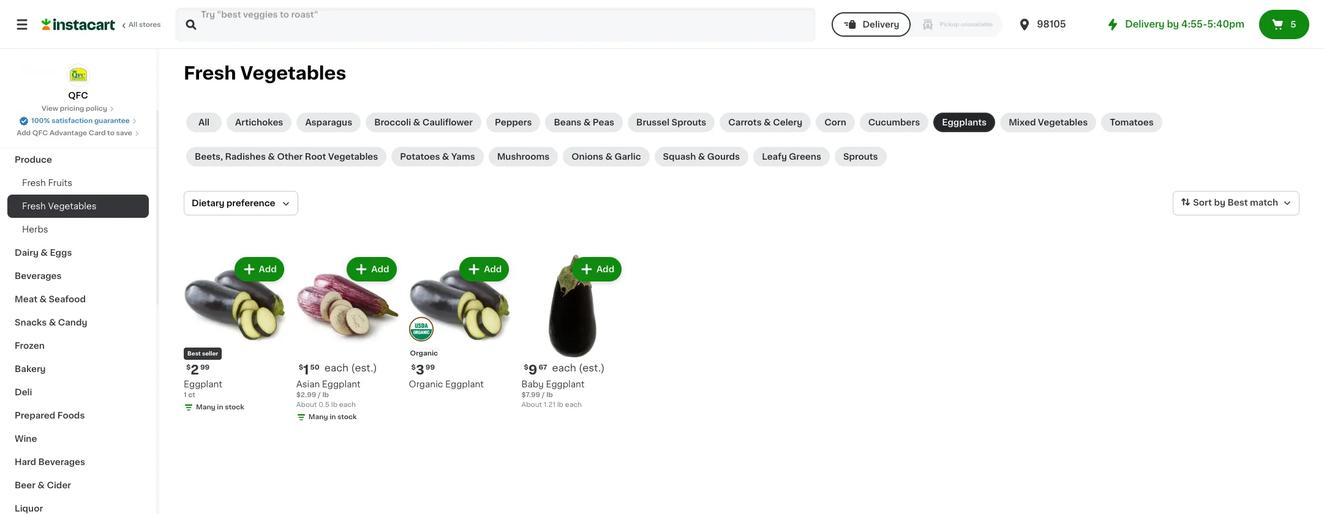 Task type: describe. For each thing, give the bounding box(es) containing it.
buy it again link
[[7, 33, 149, 58]]

wine link
[[7, 428, 149, 451]]

other
[[277, 153, 303, 161]]

fresh fruits link
[[7, 172, 149, 195]]

sort
[[1194, 199, 1213, 207]]

advantage
[[50, 130, 87, 137]]

qfc logo image
[[66, 64, 90, 87]]

& for squash & gourds
[[698, 153, 706, 161]]

1.21
[[544, 402, 556, 409]]

potatoes & yams
[[400, 153, 475, 161]]

garlic
[[615, 153, 641, 161]]

$ 9 67
[[524, 364, 547, 377]]

$1.50 each (estimated) element
[[296, 363, 399, 379]]

thanksgiving link
[[7, 125, 149, 148]]

asparagus link
[[297, 113, 361, 132]]

artichokes link
[[227, 113, 292, 132]]

eggplants link
[[934, 113, 996, 132]]

98105
[[1038, 20, 1067, 29]]

best for best seller
[[188, 351, 201, 357]]

yams
[[452, 153, 475, 161]]

buy
[[34, 41, 52, 50]]

sprouts inside sprouts link
[[844, 153, 879, 161]]

best match
[[1228, 199, 1279, 207]]

carrots & celery
[[729, 118, 803, 127]]

it
[[54, 41, 60, 50]]

& for dairy & eggs
[[41, 249, 48, 257]]

add qfc advantage card to save link
[[17, 129, 140, 138]]

prepared
[[15, 412, 55, 420]]

beans & peas link
[[546, 113, 623, 132]]

lb up 0.5
[[323, 392, 329, 399]]

to
[[107, 130, 115, 137]]

carrots
[[729, 118, 762, 127]]

lists link
[[7, 58, 149, 82]]

& for potatoes & yams
[[442, 153, 450, 161]]

hard beverages link
[[7, 451, 149, 474]]

cucumbers link
[[860, 113, 929, 132]]

67
[[539, 364, 547, 371]]

1 horizontal spatial many
[[309, 414, 328, 421]]

lists
[[34, 66, 55, 74]]

pricing
[[60, 105, 84, 112]]

lb right 0.5
[[331, 402, 338, 409]]

broccoli & cauliflower
[[375, 118, 473, 127]]

all for all stores
[[129, 21, 137, 28]]

all link
[[186, 113, 222, 132]]

herbs
[[22, 226, 48, 234]]

eggplant for baby eggplant $7.99 / lb about 1.21 lb each
[[546, 380, 585, 389]]

fresh vegetables link
[[7, 195, 149, 218]]

lb up 1.21
[[547, 392, 553, 399]]

$ for 9
[[524, 364, 529, 371]]

squash & gourds link
[[655, 147, 749, 167]]

vegetables inside fresh vegetables link
[[48, 202, 97, 211]]

broccoli
[[375, 118, 411, 127]]

about for baby
[[522, 402, 542, 409]]

1 eggplant from the left
[[184, 380, 222, 389]]

onions & garlic
[[572, 153, 641, 161]]

0 vertical spatial many in stock
[[196, 404, 244, 411]]

frozen
[[15, 342, 45, 351]]

each (est.) for 9
[[552, 363, 605, 373]]

artichokes
[[235, 118, 283, 127]]

baby
[[522, 380, 544, 389]]

add inside add qfc advantage card to save link
[[17, 130, 31, 137]]

100% satisfaction guarantee
[[31, 118, 130, 124]]

dairy & eggs
[[15, 249, 72, 257]]

4:55-
[[1182, 20, 1208, 29]]

product group containing 2
[[184, 255, 287, 415]]

0 vertical spatial stock
[[225, 404, 244, 411]]

mixed
[[1009, 118, 1036, 127]]

add for organic eggplant
[[484, 265, 502, 274]]

add for asian eggplant
[[372, 265, 389, 274]]

& for meat & seafood
[[39, 295, 47, 304]]

100%
[[31, 118, 50, 124]]

all for all
[[198, 118, 210, 127]]

1 for $
[[303, 364, 309, 377]]

delivery for delivery by 4:55-5:40pm
[[1126, 20, 1165, 29]]

dairy
[[15, 249, 39, 257]]

98105 button
[[1018, 7, 1092, 42]]

9
[[529, 364, 538, 377]]

100% satisfaction guarantee button
[[19, 114, 137, 126]]

save
[[116, 130, 132, 137]]

& for snacks & candy
[[49, 319, 56, 327]]

2
[[191, 364, 199, 377]]

sort by
[[1194, 199, 1226, 207]]

$ for 3
[[412, 364, 416, 371]]

tomatoes link
[[1102, 113, 1163, 132]]

dietary
[[192, 199, 225, 208]]

eggs
[[50, 249, 72, 257]]

organic for organic
[[410, 350, 438, 357]]

stores
[[139, 21, 161, 28]]

$ for 1
[[299, 364, 303, 371]]

brussel sprouts
[[637, 118, 707, 127]]

service type group
[[832, 12, 1003, 37]]

& for beer & cider
[[38, 482, 45, 490]]

/ for asian
[[318, 392, 321, 399]]

qfc link
[[66, 64, 90, 102]]

gourds
[[708, 153, 740, 161]]

deli
[[15, 389, 32, 397]]

view pricing policy
[[42, 105, 107, 112]]

bakery
[[15, 365, 46, 374]]

wine
[[15, 435, 37, 444]]

& for broccoli & cauliflower
[[413, 118, 421, 127]]

radishes
[[225, 153, 266, 161]]

recipes link
[[7, 102, 149, 125]]

$ for 2
[[186, 364, 191, 371]]

product group containing 1
[[296, 255, 399, 425]]

lb right 1.21
[[557, 402, 564, 409]]

leafy greens link
[[754, 147, 830, 167]]

ct
[[188, 392, 195, 399]]

meat & seafood
[[15, 295, 86, 304]]

greens
[[789, 153, 822, 161]]

best for best match
[[1228, 199, 1249, 207]]

baby eggplant $7.99 / lb about 1.21 lb each
[[522, 380, 585, 409]]

each inside "asian eggplant $2.99 / lb about 0.5 lb each"
[[339, 402, 356, 409]]

onions & garlic link
[[563, 147, 650, 167]]

sprouts inside brussel sprouts link
[[672, 118, 707, 127]]

delivery for delivery
[[863, 20, 900, 29]]

dietary preference button
[[184, 191, 298, 216]]

product group containing 9
[[522, 255, 625, 410]]



Task type: vqa. For each thing, say whether or not it's contained in the screenshot.
Everyday
no



Task type: locate. For each thing, give the bounding box(es) containing it.
organic for organic eggplant
[[409, 380, 443, 389]]

recipes
[[15, 109, 51, 118]]

2 product group from the left
[[296, 255, 399, 425]]

asian
[[296, 380, 320, 389]]

fresh up herbs
[[22, 202, 46, 211]]

beverages link
[[7, 265, 149, 288]]

best inside field
[[1228, 199, 1249, 207]]

by left "4:55-"
[[1168, 20, 1180, 29]]

qfc down 100%
[[32, 130, 48, 137]]

1 vertical spatial best
[[188, 351, 201, 357]]

leafy greens
[[762, 153, 822, 161]]

0 vertical spatial 1
[[303, 364, 309, 377]]

(est.) up baby eggplant $7.99 / lb about 1.21 lb each
[[579, 363, 605, 373]]

eggplant inside baby eggplant $7.99 / lb about 1.21 lb each
[[546, 380, 585, 389]]

/ inside "asian eggplant $2.99 / lb about 0.5 lb each"
[[318, 392, 321, 399]]

/ for baby
[[542, 392, 545, 399]]

cauliflower
[[423, 118, 473, 127]]

0 horizontal spatial best
[[188, 351, 201, 357]]

sprouts
[[672, 118, 707, 127], [844, 153, 879, 161]]

broccoli & cauliflower link
[[366, 113, 482, 132]]

$ inside $ 2 99
[[186, 364, 191, 371]]

0 horizontal spatial by
[[1168, 20, 1180, 29]]

4 add button from the left
[[574, 259, 621, 281]]

delivery by 4:55-5:40pm link
[[1106, 17, 1245, 32]]

1 vertical spatial by
[[1215, 199, 1226, 207]]

3 add button from the left
[[461, 259, 508, 281]]

0 vertical spatial all
[[129, 21, 137, 28]]

best left the seller
[[188, 351, 201, 357]]

Best match Sort by field
[[1174, 191, 1300, 216]]

99 right 2
[[200, 364, 210, 371]]

1 horizontal spatial each (est.)
[[552, 363, 605, 373]]

/ up 0.5
[[318, 392, 321, 399]]

& left peas
[[584, 118, 591, 127]]

0 vertical spatial fresh
[[184, 64, 236, 82]]

1 vertical spatial fresh
[[22, 179, 46, 188]]

each right 1.21
[[565, 402, 582, 409]]

add button for eggplant
[[236, 259, 283, 281]]

1 add button from the left
[[236, 259, 283, 281]]

1 inside eggplant 1 ct
[[184, 392, 187, 399]]

& left celery
[[764, 118, 771, 127]]

best seller
[[188, 351, 218, 357]]

/ inside baby eggplant $7.99 / lb about 1.21 lb each
[[542, 392, 545, 399]]

1 horizontal spatial qfc
[[68, 91, 88, 100]]

herbs link
[[7, 218, 149, 241]]

2 about from the left
[[522, 402, 542, 409]]

by for sort
[[1215, 199, 1226, 207]]

each (est.) up "asian eggplant $2.99 / lb about 0.5 lb each"
[[325, 363, 377, 373]]

satisfaction
[[52, 118, 93, 124]]

fresh for produce
[[22, 179, 46, 188]]

1 horizontal spatial /
[[542, 392, 545, 399]]

beets,
[[195, 153, 223, 161]]

& right beer at the left
[[38, 482, 45, 490]]

root
[[305, 153, 326, 161]]

produce
[[15, 156, 52, 164]]

brussel
[[637, 118, 670, 127]]

0 horizontal spatial stock
[[225, 404, 244, 411]]

$ left 50
[[299, 364, 303, 371]]

0 vertical spatial organic
[[410, 350, 438, 357]]

beans
[[554, 118, 582, 127]]

0 horizontal spatial many in stock
[[196, 404, 244, 411]]

3 eggplant from the left
[[446, 380, 484, 389]]

0 horizontal spatial in
[[217, 404, 223, 411]]

1 vertical spatial many in stock
[[309, 414, 357, 421]]

1 horizontal spatial 99
[[426, 364, 435, 371]]

lb
[[323, 392, 329, 399], [547, 392, 553, 399], [331, 402, 338, 409], [557, 402, 564, 409]]

each (est.) inside $1.50 each (estimated) element
[[325, 363, 377, 373]]

0 vertical spatial by
[[1168, 20, 1180, 29]]

squash & gourds
[[663, 153, 740, 161]]

instacart logo image
[[42, 17, 115, 32]]

add qfc advantage card to save
[[17, 130, 132, 137]]

by inside field
[[1215, 199, 1226, 207]]

by for delivery
[[1168, 20, 1180, 29]]

& left candy
[[49, 319, 56, 327]]

beverages
[[15, 272, 62, 281], [38, 458, 85, 467]]

0 horizontal spatial /
[[318, 392, 321, 399]]

guarantee
[[94, 118, 130, 124]]

1 left ct
[[184, 392, 187, 399]]

1 horizontal spatial stock
[[338, 414, 357, 421]]

many down eggplant 1 ct
[[196, 404, 216, 411]]

by right sort on the top right of page
[[1215, 199, 1226, 207]]

peppers link
[[487, 113, 541, 132]]

all left stores
[[129, 21, 137, 28]]

vegetables inside mixed vegetables link
[[1039, 118, 1088, 127]]

many
[[196, 404, 216, 411], [309, 414, 328, 421]]

vegetables down fresh fruits link
[[48, 202, 97, 211]]

1 vertical spatial sprouts
[[844, 153, 879, 161]]

$ inside $ 1 50
[[299, 364, 303, 371]]

1 product group from the left
[[184, 255, 287, 415]]

mushrooms link
[[489, 147, 558, 167]]

0 vertical spatial sprouts
[[672, 118, 707, 127]]

best left "match"
[[1228, 199, 1249, 207]]

eggplant inside "asian eggplant $2.99 / lb about 0.5 lb each"
[[322, 380, 361, 389]]

0 horizontal spatial many
[[196, 404, 216, 411]]

asian eggplant $2.99 / lb about 0.5 lb each
[[296, 380, 361, 409]]

liquor link
[[7, 498, 149, 515]]

beverages up "cider"
[[38, 458, 85, 467]]

4 eggplant from the left
[[546, 380, 585, 389]]

0 horizontal spatial all
[[129, 21, 137, 28]]

snacks & candy
[[15, 319, 87, 327]]

many in stock down eggplant 1 ct
[[196, 404, 244, 411]]

1 horizontal spatial (est.)
[[579, 363, 605, 373]]

potatoes
[[400, 153, 440, 161]]

vegetables right root
[[328, 153, 378, 161]]

2 (est.) from the left
[[579, 363, 605, 373]]

each inside baby eggplant $7.99 / lb about 1.21 lb each
[[565, 402, 582, 409]]

1 horizontal spatial delivery
[[1126, 20, 1165, 29]]

1 left 50
[[303, 364, 309, 377]]

& left the garlic on the left
[[606, 153, 613, 161]]

1 / from the left
[[318, 392, 321, 399]]

beer
[[15, 482, 36, 490]]

organic down $ 3 99
[[409, 380, 443, 389]]

each (est.) right 67
[[552, 363, 605, 373]]

leafy
[[762, 153, 787, 161]]

1 vertical spatial fresh vegetables
[[22, 202, 97, 211]]

potatoes & yams link
[[392, 147, 484, 167]]

beets, radishes & other root vegetables link
[[186, 147, 387, 167]]

1 vertical spatial all
[[198, 118, 210, 127]]

& right the "meat"
[[39, 295, 47, 304]]

4 product group from the left
[[522, 255, 625, 410]]

0 horizontal spatial delivery
[[863, 20, 900, 29]]

in down eggplant 1 ct
[[217, 404, 223, 411]]

1 horizontal spatial in
[[330, 414, 336, 421]]

beverages down 'dairy & eggs'
[[15, 272, 62, 281]]

1 horizontal spatial many in stock
[[309, 414, 357, 421]]

1 horizontal spatial sprouts
[[844, 153, 879, 161]]

fresh down produce
[[22, 179, 46, 188]]

None search field
[[175, 7, 816, 42]]

each (est.) inside $9.67 each (estimated) 'element'
[[552, 363, 605, 373]]

beer & cider link
[[7, 474, 149, 498]]

foods
[[57, 412, 85, 420]]

fresh vegetables down fruits
[[22, 202, 97, 211]]

each inside $1.50 each (estimated) element
[[325, 363, 349, 373]]

product group containing 3
[[409, 255, 512, 391]]

add for baby eggplant
[[597, 265, 615, 274]]

1 horizontal spatial about
[[522, 402, 542, 409]]

2 each (est.) from the left
[[552, 363, 605, 373]]

delivery button
[[832, 12, 911, 37]]

fresh
[[184, 64, 236, 82], [22, 179, 46, 188], [22, 202, 46, 211]]

1 99 from the left
[[200, 364, 210, 371]]

best inside product group
[[188, 351, 201, 357]]

$ up organic eggplant
[[412, 364, 416, 371]]

about down $2.99
[[296, 402, 317, 409]]

(est.) for 1
[[351, 363, 377, 373]]

celery
[[773, 118, 803, 127]]

thanksgiving
[[15, 132, 73, 141]]

add button for organic eggplant
[[461, 259, 508, 281]]

prepared foods link
[[7, 404, 149, 428]]

& for beans & peas
[[584, 118, 591, 127]]

Search field
[[176, 9, 815, 40]]

2 add button from the left
[[348, 259, 396, 281]]

1 horizontal spatial fresh vegetables
[[184, 64, 346, 82]]

each
[[325, 363, 349, 373], [552, 363, 577, 373], [339, 402, 356, 409], [565, 402, 582, 409]]

1 vertical spatial organic
[[409, 380, 443, 389]]

each right 0.5
[[339, 402, 356, 409]]

meat
[[15, 295, 37, 304]]

fresh vegetables
[[184, 64, 346, 82], [22, 202, 97, 211]]

& left other
[[268, 153, 275, 161]]

eggplant 1 ct
[[184, 380, 222, 399]]

peppers
[[495, 118, 532, 127]]

about inside "asian eggplant $2.99 / lb about 0.5 lb each"
[[296, 402, 317, 409]]

0 vertical spatial beverages
[[15, 272, 62, 281]]

vegetables
[[240, 64, 346, 82], [1039, 118, 1088, 127], [328, 153, 378, 161], [48, 202, 97, 211]]

4 $ from the left
[[524, 364, 529, 371]]

& left gourds
[[698, 153, 706, 161]]

many in stock down 0.5
[[309, 414, 357, 421]]

2 $ from the left
[[299, 364, 303, 371]]

eggplants
[[943, 118, 987, 127]]

0 horizontal spatial fresh vegetables
[[22, 202, 97, 211]]

0 vertical spatial fresh vegetables
[[184, 64, 346, 82]]

/ up 1.21
[[542, 392, 545, 399]]

vegetables up artichokes link at top left
[[240, 64, 346, 82]]

all up beets,
[[198, 118, 210, 127]]

qfc up view pricing policy link
[[68, 91, 88, 100]]

99
[[200, 364, 210, 371], [426, 364, 435, 371]]

0 horizontal spatial 1
[[184, 392, 187, 399]]

50
[[310, 364, 320, 371]]

99 for 2
[[200, 364, 210, 371]]

1 vertical spatial many
[[309, 414, 328, 421]]

$ 2 99
[[186, 364, 210, 377]]

about
[[296, 402, 317, 409], [522, 402, 542, 409]]

squash
[[663, 153, 696, 161]]

& left eggs
[[41, 249, 48, 257]]

(est.) for 9
[[579, 363, 605, 373]]

eggplant for asian eggplant $2.99 / lb about 0.5 lb each
[[322, 380, 361, 389]]

corn
[[825, 118, 847, 127]]

99 inside $ 2 99
[[200, 364, 210, 371]]

fresh fruits
[[22, 179, 72, 188]]

3
[[416, 364, 425, 377]]

$ down best seller
[[186, 364, 191, 371]]

& left yams
[[442, 153, 450, 161]]

1 vertical spatial stock
[[338, 414, 357, 421]]

1 horizontal spatial 1
[[303, 364, 309, 377]]

buy it again
[[34, 41, 86, 50]]

(est.) inside $9.67 each (estimated) 'element'
[[579, 363, 605, 373]]

1 (est.) from the left
[[351, 363, 377, 373]]

0 vertical spatial in
[[217, 404, 223, 411]]

& for onions & garlic
[[606, 153, 613, 161]]

prepared foods
[[15, 412, 85, 420]]

1 vertical spatial qfc
[[32, 130, 48, 137]]

0 vertical spatial many
[[196, 404, 216, 411]]

0 horizontal spatial qfc
[[32, 130, 48, 137]]

snacks & candy link
[[7, 311, 149, 335]]

2 vertical spatial fresh
[[22, 202, 46, 211]]

qfc inside qfc link
[[68, 91, 88, 100]]

99 inside $ 3 99
[[426, 364, 435, 371]]

fresh vegetables inside fresh vegetables link
[[22, 202, 97, 211]]

1 horizontal spatial best
[[1228, 199, 1249, 207]]

view
[[42, 105, 58, 112]]

tomatoes
[[1111, 118, 1154, 127]]

eggplant for organic eggplant
[[446, 380, 484, 389]]

in down "asian eggplant $2.99 / lb about 0.5 lb each"
[[330, 414, 336, 421]]

0 horizontal spatial about
[[296, 402, 317, 409]]

1 horizontal spatial by
[[1215, 199, 1226, 207]]

organic up $ 3 99
[[410, 350, 438, 357]]

99 right 3
[[426, 364, 435, 371]]

each right 67
[[552, 363, 577, 373]]

1 for eggplant
[[184, 392, 187, 399]]

2 eggplant from the left
[[322, 380, 361, 389]]

all stores
[[129, 21, 161, 28]]

item badge image
[[409, 318, 434, 342]]

2 99 from the left
[[426, 364, 435, 371]]

each inside $9.67 each (estimated) 'element'
[[552, 363, 577, 373]]

preference
[[227, 199, 275, 208]]

stock
[[225, 404, 244, 411], [338, 414, 357, 421]]

1 each (est.) from the left
[[325, 363, 377, 373]]

0 vertical spatial best
[[1228, 199, 1249, 207]]

add button for asian eggplant
[[348, 259, 396, 281]]

1
[[303, 364, 309, 377], [184, 392, 187, 399]]

fresh vegetables up artichokes
[[184, 64, 346, 82]]

fruits
[[48, 179, 72, 188]]

match
[[1251, 199, 1279, 207]]

sprouts up the squash
[[672, 118, 707, 127]]

qfc inside add qfc advantage card to save link
[[32, 130, 48, 137]]

all inside the all stores link
[[129, 21, 137, 28]]

vegetables inside beets, radishes & other root vegetables link
[[328, 153, 378, 161]]

1 vertical spatial 1
[[184, 392, 187, 399]]

0 horizontal spatial each (est.)
[[325, 363, 377, 373]]

all inside all link
[[198, 118, 210, 127]]

$ left 67
[[524, 364, 529, 371]]

product group
[[184, 255, 287, 415], [296, 255, 399, 425], [409, 255, 512, 391], [522, 255, 625, 410]]

5 button
[[1260, 10, 1310, 39]]

fresh up all link
[[184, 64, 236, 82]]

each (est.) for 1
[[325, 363, 377, 373]]

1 horizontal spatial all
[[198, 118, 210, 127]]

snacks
[[15, 319, 47, 327]]

each right 50
[[325, 363, 349, 373]]

vegetables right mixed
[[1039, 118, 1088, 127]]

about for asian
[[296, 402, 317, 409]]

fresh for fresh fruits
[[22, 202, 46, 211]]

produce link
[[7, 148, 149, 172]]

about down $7.99
[[522, 402, 542, 409]]

1 $ from the left
[[186, 364, 191, 371]]

1 about from the left
[[296, 402, 317, 409]]

by
[[1168, 20, 1180, 29], [1215, 199, 1226, 207]]

delivery inside delivery button
[[863, 20, 900, 29]]

0 vertical spatial qfc
[[68, 91, 88, 100]]

$ inside $ 3 99
[[412, 364, 416, 371]]

sprouts down corn "link"
[[844, 153, 879, 161]]

organic eggplant
[[409, 380, 484, 389]]

add for eggplant
[[259, 265, 277, 274]]

3 product group from the left
[[409, 255, 512, 391]]

2 / from the left
[[542, 392, 545, 399]]

$ inside $ 9 67
[[524, 364, 529, 371]]

0 horizontal spatial 99
[[200, 364, 210, 371]]

liquor
[[15, 505, 43, 514]]

1 vertical spatial in
[[330, 414, 336, 421]]

& for carrots & celery
[[764, 118, 771, 127]]

(est.) up "asian eggplant $2.99 / lb about 0.5 lb each"
[[351, 363, 377, 373]]

& right broccoli
[[413, 118, 421, 127]]

/
[[318, 392, 321, 399], [542, 392, 545, 399]]

add button for baby eggplant
[[574, 259, 621, 281]]

about inside baby eggplant $7.99 / lb about 1.21 lb each
[[522, 402, 542, 409]]

0 horizontal spatial sprouts
[[672, 118, 707, 127]]

3 $ from the left
[[412, 364, 416, 371]]

onions
[[572, 153, 604, 161]]

many down 0.5
[[309, 414, 328, 421]]

0 horizontal spatial (est.)
[[351, 363, 377, 373]]

$9.67 each (estimated) element
[[522, 363, 625, 379]]

99 for 3
[[426, 364, 435, 371]]

deli link
[[7, 381, 149, 404]]

in
[[217, 404, 223, 411], [330, 414, 336, 421]]

(est.) inside $1.50 each (estimated) element
[[351, 363, 377, 373]]

&
[[413, 118, 421, 127], [584, 118, 591, 127], [764, 118, 771, 127], [268, 153, 275, 161], [442, 153, 450, 161], [606, 153, 613, 161], [698, 153, 706, 161], [41, 249, 48, 257], [39, 295, 47, 304], [49, 319, 56, 327], [38, 482, 45, 490]]

delivery inside delivery by 4:55-5:40pm link
[[1126, 20, 1165, 29]]

1 vertical spatial beverages
[[38, 458, 85, 467]]



